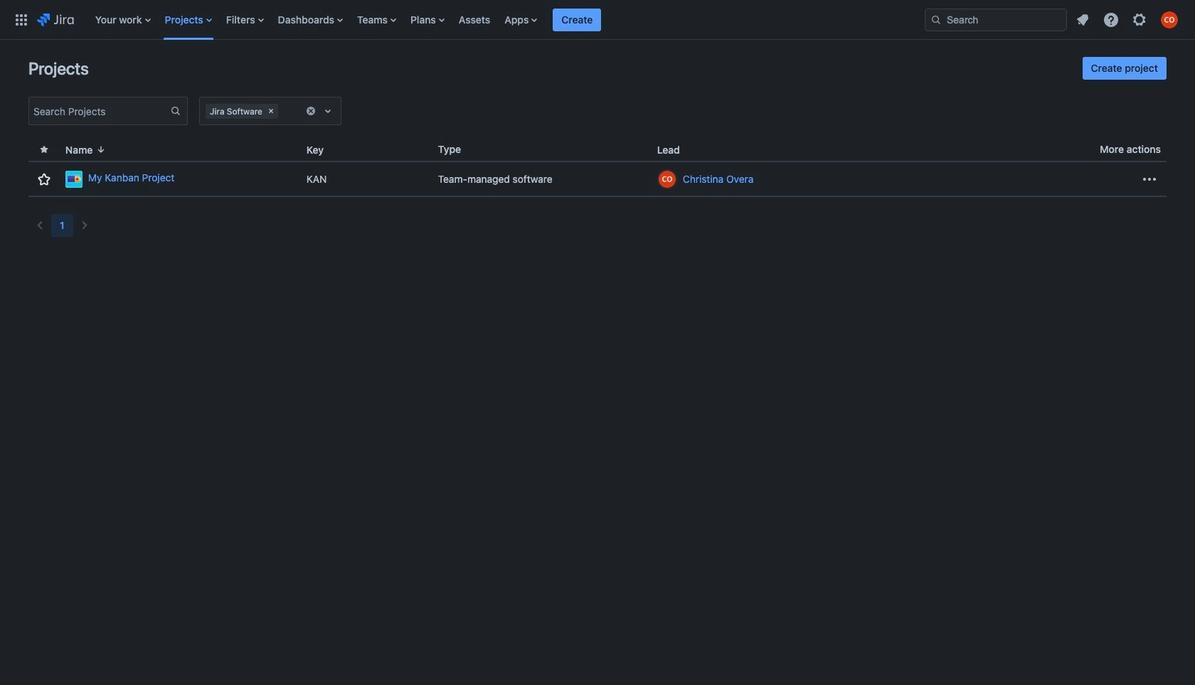 Task type: locate. For each thing, give the bounding box(es) containing it.
list item
[[553, 0, 602, 39]]

0 horizontal spatial list
[[88, 0, 914, 39]]

star my kanban project image
[[36, 170, 53, 188]]

notifications image
[[1075, 11, 1092, 28]]

None search field
[[925, 8, 1067, 31]]

next image
[[76, 217, 93, 234]]

more image
[[1141, 170, 1158, 188]]

banner
[[0, 0, 1195, 40]]

primary element
[[9, 0, 914, 39]]

group
[[1083, 57, 1167, 80]]

list
[[88, 0, 914, 39], [1070, 7, 1187, 32]]

jira image
[[37, 11, 74, 28], [37, 11, 74, 28]]

appswitcher icon image
[[13, 11, 30, 28]]



Task type: describe. For each thing, give the bounding box(es) containing it.
open image
[[320, 102, 337, 120]]

1 horizontal spatial list
[[1070, 7, 1187, 32]]

Search Projects text field
[[29, 101, 170, 121]]

previous image
[[31, 217, 48, 234]]

clear image
[[305, 105, 317, 117]]

clear image
[[265, 105, 277, 117]]

settings image
[[1131, 11, 1149, 28]]

help image
[[1103, 11, 1120, 28]]

search image
[[931, 14, 942, 25]]

Search field
[[925, 8, 1067, 31]]

your profile and settings image
[[1161, 11, 1178, 28]]



Task type: vqa. For each thing, say whether or not it's contained in the screenshot.
the Help icon
yes



